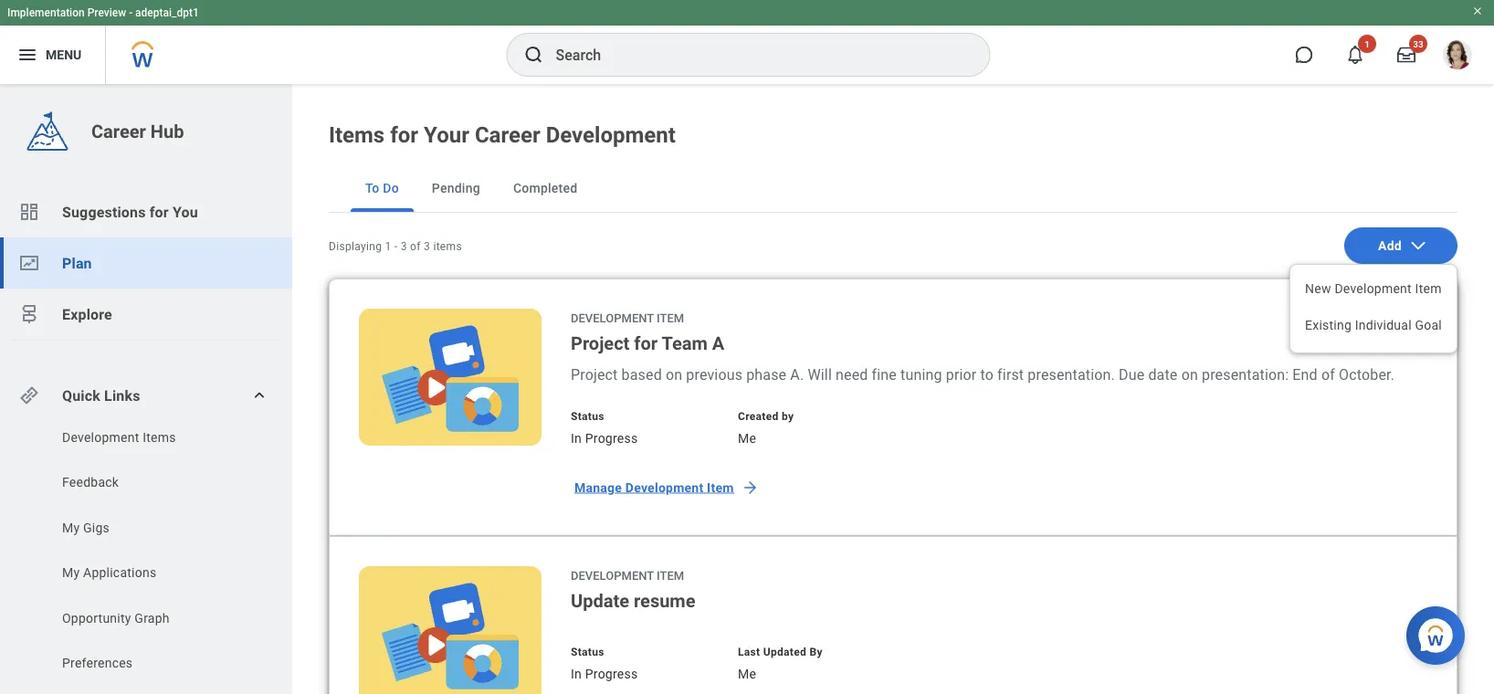 Task type: describe. For each thing, give the bounding box(es) containing it.
feedback link
[[60, 474, 248, 492]]

existing
[[1306, 317, 1352, 333]]

list containing development items
[[0, 428, 292, 694]]

items for your career development
[[329, 122, 676, 148]]

by
[[810, 646, 823, 659]]

explore link
[[0, 289, 292, 340]]

my for my gigs
[[62, 520, 80, 535]]

displaying 1 - 3 of 3 items
[[329, 240, 462, 253]]

me inside last updated by me
[[738, 666, 757, 682]]

pending button
[[417, 164, 495, 212]]

explore
[[62, 306, 112, 323]]

career hub
[[91, 121, 184, 142]]

project inside development item project for team a
[[571, 333, 630, 354]]

end
[[1293, 366, 1318, 383]]

individual
[[1355, 317, 1412, 333]]

chevron down image
[[1410, 237, 1428, 255]]

quick
[[62, 387, 100, 404]]

a.
[[791, 366, 804, 383]]

opportunity
[[62, 611, 131, 626]]

- for preview
[[129, 6, 133, 19]]

0 horizontal spatial of
[[410, 240, 421, 253]]

suggestions for you
[[62, 203, 198, 221]]

first
[[998, 366, 1024, 383]]

chevron up small image
[[250, 386, 269, 405]]

due
[[1119, 366, 1145, 383]]

pending
[[432, 180, 480, 195]]

update
[[571, 590, 629, 612]]

opportunity graph link
[[60, 609, 248, 628]]

1 button
[[1336, 35, 1377, 75]]

to do
[[365, 180, 399, 195]]

tuning
[[901, 366, 942, 383]]

suggestions for you link
[[0, 186, 292, 238]]

timeline milestone image
[[18, 303, 40, 325]]

list containing suggestions for you
[[0, 186, 292, 340]]

add button
[[1345, 227, 1458, 264]]

last updated by me
[[738, 646, 823, 682]]

applications
[[83, 565, 157, 581]]

dashboard image
[[18, 201, 40, 223]]

suggestions
[[62, 203, 146, 221]]

manage
[[575, 480, 622, 495]]

new development item button
[[1291, 272, 1457, 309]]

existing individual goal
[[1306, 317, 1442, 333]]

feedback
[[62, 475, 119, 490]]

goal
[[1416, 317, 1442, 333]]

menu button
[[0, 26, 105, 84]]

adeptai_dpt1
[[135, 6, 199, 19]]

menu banner
[[0, 0, 1495, 84]]

status for me
[[571, 410, 605, 423]]

phase
[[747, 366, 787, 383]]

hub
[[151, 121, 184, 142]]

development items link
[[60, 428, 248, 447]]

last
[[738, 646, 760, 659]]

my gigs link
[[60, 519, 248, 537]]

item inside development item project for team a
[[657, 311, 684, 325]]

need
[[836, 366, 868, 383]]

plan link
[[0, 238, 292, 289]]

1 on from the left
[[666, 366, 683, 383]]

item inside development item update resume
[[657, 569, 684, 582]]

Search Workday  search field
[[556, 35, 952, 75]]

tab list containing to do
[[329, 164, 1458, 213]]

to
[[365, 180, 380, 195]]

manage development item button
[[564, 470, 767, 506]]

notifications element
[[1453, 37, 1467, 51]]

preview
[[87, 6, 126, 19]]

1 vertical spatial 1
[[385, 240, 391, 253]]

implementation
[[7, 6, 85, 19]]

status for by
[[571, 646, 605, 659]]

search image
[[523, 44, 545, 66]]

1 horizontal spatial career
[[475, 122, 541, 148]]

updated
[[763, 646, 807, 659]]

link image
[[18, 385, 40, 407]]

menu
[[46, 47, 82, 62]]

2 project from the top
[[571, 366, 618, 383]]

status in progress for me
[[571, 410, 638, 446]]

my for my applications
[[62, 565, 80, 581]]

33
[[1413, 38, 1424, 49]]

status in progress for by
[[571, 646, 638, 682]]

you
[[173, 203, 198, 221]]

your
[[424, 122, 469, 148]]

my applications
[[62, 565, 157, 581]]

justify image
[[16, 44, 38, 66]]



Task type: vqa. For each thing, say whether or not it's contained in the screenshot.
second Me from the bottom
yes



Task type: locate. For each thing, give the bounding box(es) containing it.
1 3 from the left
[[401, 240, 407, 253]]

me down created on the bottom of the page
[[738, 431, 757, 446]]

progress
[[585, 431, 638, 446], [585, 666, 638, 682]]

status down update
[[571, 646, 605, 659]]

1 vertical spatial of
[[1322, 366, 1336, 383]]

my down my gigs
[[62, 565, 80, 581]]

for inside list
[[150, 203, 169, 221]]

team
[[662, 333, 708, 354]]

1 vertical spatial items
[[143, 430, 176, 445]]

for inside development item project for team a
[[634, 333, 658, 354]]

1 vertical spatial my
[[62, 565, 80, 581]]

development items
[[62, 430, 176, 445]]

items down quick links "element"
[[143, 430, 176, 445]]

1 vertical spatial progress
[[585, 666, 638, 682]]

1 horizontal spatial 3
[[424, 240, 430, 253]]

completed button
[[499, 164, 592, 212]]

add menu
[[1291, 272, 1457, 345]]

of right end
[[1322, 366, 1336, 383]]

development inside development item project for team a
[[571, 311, 654, 325]]

status in progress
[[571, 410, 638, 446], [571, 646, 638, 682]]

2 in from the top
[[571, 666, 582, 682]]

1 right 'notifications large' image
[[1365, 38, 1370, 49]]

in down update
[[571, 666, 582, 682]]

profile logan mcneil image
[[1443, 40, 1473, 73]]

1 vertical spatial status in progress
[[571, 646, 638, 682]]

development down quick links
[[62, 430, 139, 445]]

1 vertical spatial -
[[394, 240, 398, 253]]

for left you
[[150, 203, 169, 221]]

item left arrow right image
[[707, 480, 734, 495]]

1 list from the top
[[0, 186, 292, 340]]

1 in from the top
[[571, 431, 582, 446]]

me
[[738, 431, 757, 446], [738, 666, 757, 682]]

1 progress from the top
[[585, 431, 638, 446]]

item up team
[[657, 311, 684, 325]]

1 me from the top
[[738, 431, 757, 446]]

notifications large image
[[1347, 46, 1365, 64]]

0 vertical spatial 1
[[1365, 38, 1370, 49]]

my gigs
[[62, 520, 110, 535]]

previous
[[686, 366, 743, 383]]

career right the your
[[475, 122, 541, 148]]

implementation preview -   adeptai_dpt1
[[7, 6, 199, 19]]

items
[[433, 240, 462, 253]]

status
[[571, 410, 605, 423], [571, 646, 605, 659]]

item up the resume
[[657, 569, 684, 582]]

my inside "link"
[[62, 520, 80, 535]]

0 vertical spatial in
[[571, 431, 582, 446]]

to do button
[[351, 164, 414, 212]]

2 my from the top
[[62, 565, 80, 581]]

for
[[390, 122, 418, 148], [150, 203, 169, 221], [634, 333, 658, 354]]

me down 'last'
[[738, 666, 757, 682]]

1 horizontal spatial items
[[329, 122, 385, 148]]

progress for by
[[585, 666, 638, 682]]

in for by
[[571, 666, 582, 682]]

status in progress up the manage
[[571, 410, 638, 446]]

33 button
[[1387, 35, 1428, 75]]

0 vertical spatial -
[[129, 6, 133, 19]]

completed
[[513, 180, 578, 195]]

progress down update
[[585, 666, 638, 682]]

preferences link
[[60, 655, 248, 673]]

list
[[0, 186, 292, 340], [0, 428, 292, 694]]

will
[[808, 366, 832, 383]]

0 vertical spatial for
[[390, 122, 418, 148]]

0 horizontal spatial -
[[129, 6, 133, 19]]

preferences
[[62, 656, 133, 671]]

item inside button
[[707, 480, 734, 495]]

inbox large image
[[1398, 46, 1416, 64]]

october.
[[1339, 366, 1395, 383]]

1 my from the top
[[62, 520, 80, 535]]

0 vertical spatial project
[[571, 333, 630, 354]]

1 inside button
[[1365, 38, 1370, 49]]

existing individual goal button
[[1291, 309, 1457, 345]]

1
[[1365, 38, 1370, 49], [385, 240, 391, 253]]

gigs
[[83, 520, 110, 535]]

quick links element
[[18, 377, 278, 414]]

1 status from the top
[[571, 410, 605, 423]]

development inside button
[[626, 480, 704, 495]]

by
[[782, 410, 794, 423]]

development inside list
[[62, 430, 139, 445]]

project
[[571, 333, 630, 354], [571, 366, 618, 383]]

0 horizontal spatial items
[[143, 430, 176, 445]]

development up based
[[571, 311, 654, 325]]

in up the manage
[[571, 431, 582, 446]]

development right the manage
[[626, 480, 704, 495]]

in for me
[[571, 431, 582, 446]]

2 vertical spatial for
[[634, 333, 658, 354]]

2 me from the top
[[738, 666, 757, 682]]

for for your
[[390, 122, 418, 148]]

1 vertical spatial list
[[0, 428, 292, 694]]

career left the hub
[[91, 121, 146, 142]]

1 vertical spatial in
[[571, 666, 582, 682]]

status in progress down update
[[571, 646, 638, 682]]

graph
[[135, 611, 170, 626]]

2 horizontal spatial for
[[634, 333, 658, 354]]

of
[[410, 240, 421, 253], [1322, 366, 1336, 383]]

0 vertical spatial items
[[329, 122, 385, 148]]

displaying
[[329, 240, 382, 253]]

development item project for team a
[[571, 311, 725, 354]]

0 vertical spatial list
[[0, 186, 292, 340]]

0 vertical spatial me
[[738, 431, 757, 446]]

-
[[129, 6, 133, 19], [394, 240, 398, 253]]

development up update
[[571, 569, 654, 582]]

presentation.
[[1028, 366, 1115, 383]]

0 vertical spatial status
[[571, 410, 605, 423]]

for left the your
[[390, 122, 418, 148]]

1 vertical spatial for
[[150, 203, 169, 221]]

progress for me
[[585, 431, 638, 446]]

new development item
[[1306, 281, 1442, 296]]

2 on from the left
[[1182, 366, 1198, 383]]

project up based
[[571, 333, 630, 354]]

opportunity graph
[[62, 611, 170, 626]]

- for 1
[[394, 240, 398, 253]]

items up the to
[[329, 122, 385, 148]]

2 status in progress from the top
[[571, 646, 638, 682]]

on
[[666, 366, 683, 383], [1182, 366, 1198, 383]]

on right 'date'
[[1182, 366, 1198, 383]]

manage development item
[[575, 480, 734, 495]]

1 status in progress from the top
[[571, 410, 638, 446]]

2 list from the top
[[0, 428, 292, 694]]

on right based
[[666, 366, 683, 383]]

prior
[[946, 366, 977, 383]]

onboarding home image
[[18, 252, 40, 274]]

career
[[91, 121, 146, 142], [475, 122, 541, 148]]

of left items
[[410, 240, 421, 253]]

1 horizontal spatial for
[[390, 122, 418, 148]]

my applications link
[[60, 564, 248, 582]]

date
[[1149, 366, 1178, 383]]

1 right 'displaying'
[[385, 240, 391, 253]]

resume
[[634, 590, 696, 612]]

a
[[712, 333, 725, 354]]

development inside development item update resume
[[571, 569, 654, 582]]

based
[[622, 366, 662, 383]]

for up based
[[634, 333, 658, 354]]

for for you
[[150, 203, 169, 221]]

3
[[401, 240, 407, 253], [424, 240, 430, 253]]

item
[[1416, 281, 1442, 296], [657, 311, 684, 325], [707, 480, 734, 495], [657, 569, 684, 582]]

created by me
[[738, 410, 794, 446]]

do
[[383, 180, 399, 195]]

to
[[981, 366, 994, 383]]

0 horizontal spatial 1
[[385, 240, 391, 253]]

my
[[62, 520, 80, 535], [62, 565, 80, 581]]

1 vertical spatial me
[[738, 666, 757, 682]]

1 vertical spatial status
[[571, 646, 605, 659]]

0 horizontal spatial for
[[150, 203, 169, 221]]

development up completed
[[546, 122, 676, 148]]

presentation:
[[1202, 366, 1289, 383]]

links
[[104, 387, 140, 404]]

0 horizontal spatial on
[[666, 366, 683, 383]]

1 horizontal spatial -
[[394, 240, 398, 253]]

created
[[738, 410, 779, 423]]

0 horizontal spatial career
[[91, 121, 146, 142]]

- right preview
[[129, 6, 133, 19]]

arrow right image
[[741, 479, 760, 497]]

progress up the manage
[[585, 431, 638, 446]]

1 horizontal spatial on
[[1182, 366, 1198, 383]]

0 vertical spatial my
[[62, 520, 80, 535]]

1 horizontal spatial of
[[1322, 366, 1336, 383]]

status up the manage
[[571, 410, 605, 423]]

close environment banner image
[[1473, 5, 1484, 16]]

1 vertical spatial project
[[571, 366, 618, 383]]

item inside 'button'
[[1416, 281, 1442, 296]]

0 vertical spatial progress
[[585, 431, 638, 446]]

0 vertical spatial status in progress
[[571, 410, 638, 446]]

tab list
[[329, 164, 1458, 213]]

quick links
[[62, 387, 140, 404]]

items inside list
[[143, 430, 176, 445]]

- inside menu banner
[[129, 6, 133, 19]]

0 vertical spatial of
[[410, 240, 421, 253]]

development inside 'button'
[[1335, 281, 1412, 296]]

project based on previous phase a. will need fine tuning prior to first presentation. due date on presentation: end of october.
[[571, 366, 1395, 383]]

me inside created by me
[[738, 431, 757, 446]]

project left based
[[571, 366, 618, 383]]

2 status from the top
[[571, 646, 605, 659]]

2 progress from the top
[[585, 666, 638, 682]]

0 horizontal spatial 3
[[401, 240, 407, 253]]

development item update resume
[[571, 569, 696, 612]]

plan
[[62, 254, 92, 272]]

items
[[329, 122, 385, 148], [143, 430, 176, 445]]

my left gigs
[[62, 520, 80, 535]]

in
[[571, 431, 582, 446], [571, 666, 582, 682]]

1 horizontal spatial 1
[[1365, 38, 1370, 49]]

item up goal
[[1416, 281, 1442, 296]]

2 3 from the left
[[424, 240, 430, 253]]

new
[[1306, 281, 1332, 296]]

add
[[1379, 238, 1402, 253]]

- right 'displaying'
[[394, 240, 398, 253]]

development up existing individual goal
[[1335, 281, 1412, 296]]

1 project from the top
[[571, 333, 630, 354]]

fine
[[872, 366, 897, 383]]



